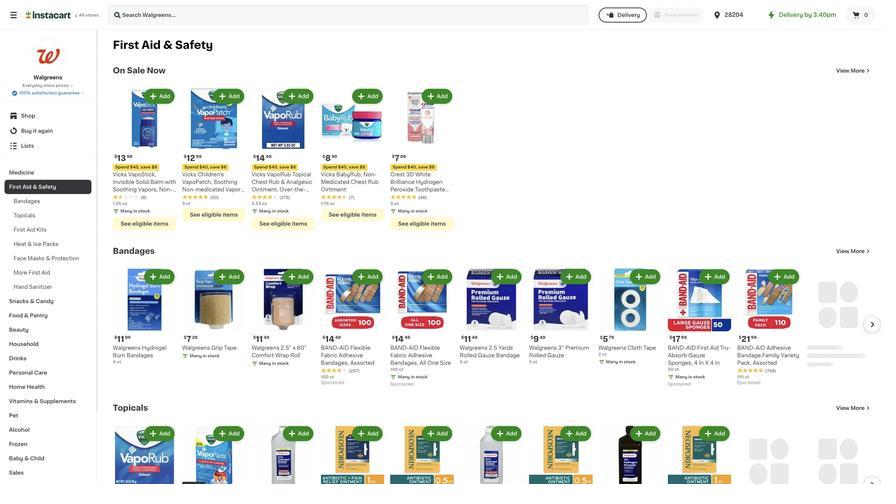 Task type: vqa. For each thing, say whether or not it's contained in the screenshot.
infused
no



Task type: describe. For each thing, give the bounding box(es) containing it.
7 for walgreens
[[187, 335, 191, 343]]

5 down mess-
[[182, 202, 185, 206]]

aid down face masks & protection
[[42, 270, 50, 276]]

food
[[9, 313, 23, 319]]

baby & child link
[[5, 452, 91, 466]]

bandage inside the band-aid adhesive bandage family variety pack, assorted
[[738, 353, 761, 358]]

99 for 12
[[196, 155, 202, 159]]

adhesive inside the band-aid adhesive bandage family variety pack, assorted
[[767, 346, 791, 351]]

items for 13
[[153, 222, 169, 227]]

household
[[9, 342, 39, 347]]

the-
[[295, 187, 306, 193]]

60"
[[297, 346, 307, 351]]

gauze for 11
[[478, 353, 495, 358]]

spend $40, save $8 for 12
[[185, 165, 227, 170]]

in down wrap
[[272, 362, 276, 366]]

(7)
[[349, 196, 355, 200]]

gauze for 9
[[548, 353, 565, 358]]

see eligible items button for 8
[[321, 209, 385, 222]]

baby
[[9, 456, 23, 462]]

$ up walgreens 2.5 yards rolled gauze bandage 5 ct
[[462, 336, 464, 340]]

satisfaction
[[32, 91, 57, 95]]

100 inside band-aid flexible fabric adhesive bandages, all one size 100 ct
[[391, 368, 398, 372]]

medicine link
[[5, 166, 91, 180]]

eligible for 12
[[202, 212, 222, 218]]

heat & ice packs link
[[5, 237, 91, 252]]

4 inside walgreens hydrogel burn bandages 4 ct
[[113, 360, 116, 364]]

$ inside $ 8 99
[[323, 155, 325, 159]]

counter
[[252, 195, 273, 200]]

save for 8
[[349, 165, 359, 170]]

17
[[673, 335, 681, 343]]

sales link
[[5, 466, 91, 480]]

$ 12 99
[[184, 155, 202, 162]]

walgreens logo image
[[31, 39, 65, 72]]

variety
[[781, 353, 800, 358]]

stock down one
[[416, 375, 428, 379]]

$40, for 14
[[269, 165, 279, 170]]

home health
[[9, 385, 45, 390]]

aid inside "band-aid first aid tru- absorb gauze sponges, 4 in x 4 in 50 ct"
[[711, 346, 719, 351]]

service type group
[[599, 8, 704, 23]]

oz for 14
[[262, 202, 267, 206]]

1 horizontal spatial topicals link
[[113, 404, 148, 413]]

personal care link
[[5, 366, 91, 380]]

79
[[609, 336, 614, 340]]

ointment
[[321, 187, 346, 193]]

0 horizontal spatial safety
[[38, 184, 56, 190]]

99 for 11
[[125, 336, 131, 340]]

see eligible items for 14
[[260, 222, 307, 227]]

aid down medicine link
[[22, 184, 31, 190]]

vicks babyrub, non- medicated chest rub ointment
[[321, 172, 379, 193]]

stock down (8)
[[138, 209, 150, 214]]

3
[[391, 202, 393, 206]]

more for on sale now
[[851, 68, 865, 73]]

snacks & candy
[[9, 299, 54, 304]]

walgreens for walgreens 3" premium rolled gauze 5 ct
[[529, 346, 557, 351]]

delivery for delivery
[[618, 12, 640, 18]]

many in stock down walgreens cloth tape 2 ct
[[606, 360, 636, 364]]

see eligible items for 12
[[190, 212, 238, 218]]

product group containing 17
[[668, 268, 732, 389]]

14 for band-aid flexible fabric adhesive bandages, assorted
[[325, 335, 335, 343]]

medicated inside 'vicks babyrub, non- medicated chest rub ointment'
[[321, 180, 350, 185]]

chest inside 'vicks vaporub topical chest rub & analgesic ointment, over-the- counter medicine'
[[252, 180, 268, 185]]

& inside "link"
[[30, 299, 34, 304]]

crest
[[391, 172, 405, 177]]

$ 9 49
[[531, 335, 546, 343]]

walgreens 2.5 yards rolled gauze bandage 5 ct
[[460, 346, 520, 364]]

topical
[[292, 172, 311, 177]]

save for 7
[[418, 165, 428, 170]]

see eligible items for 13
[[121, 222, 169, 227]]

many in stock down band-aid flexible fabric adhesive bandages, all one size 100 ct
[[398, 375, 428, 379]]

many in stock down (8)
[[120, 209, 150, 214]]

walgreens for walgreens
[[34, 75, 62, 80]]

view more for spend $40, save $8
[[837, 68, 865, 73]]

oz for 8
[[330, 202, 335, 206]]

baby & child
[[9, 456, 44, 462]]

28204 button
[[713, 5, 758, 26]]

aid for assorted
[[340, 346, 349, 351]]

100 ct
[[321, 375, 334, 379]]

stock down (275)
[[277, 209, 289, 214]]

2.5
[[489, 346, 497, 351]]

all inside band-aid flexible fabric adhesive bandages, all one size 100 ct
[[420, 361, 426, 366]]

chest inside 'vicks babyrub, non- medicated chest rub ointment'
[[351, 180, 367, 185]]

0
[[865, 12, 869, 18]]

$ inside $ 7 99
[[392, 155, 395, 159]]

1 horizontal spatial safety
[[175, 40, 213, 50]]

in down walgreens cloth tape 2 ct
[[619, 360, 623, 364]]

see eligible items for 7
[[398, 222, 446, 227]]

see eligible items button for 14
[[252, 218, 315, 231]]

medicated inside vicks vapostick, invisible solid balm with soothing vapors, non- medicated
[[113, 195, 141, 200]]

14 for band-aid flexible fabric adhesive bandages, all one size
[[395, 335, 404, 343]]

2.5"
[[281, 346, 292, 351]]

1 horizontal spatial first aid & safety
[[113, 40, 213, 50]]

buy it again link
[[5, 124, 91, 139]]

tape for walgreens grip tape
[[224, 346, 237, 351]]

instacart logo image
[[26, 11, 71, 20]]

Search field
[[108, 5, 588, 25]]

band- for band-aid adhesive bandage family variety pack, assorted
[[738, 346, 756, 351]]

$ inside '$ 9 49'
[[531, 336, 534, 340]]

99 for 21
[[751, 336, 757, 340]]

gauze inside "band-aid first aid tru- absorb gauze sponges, 4 in x 4 in 50 ct"
[[689, 353, 706, 358]]

3 oz
[[391, 202, 399, 206]]

x
[[293, 346, 296, 351]]

frozen
[[9, 442, 27, 447]]

assorted inside the band-aid flexible fabric adhesive bandages, assorted
[[350, 361, 375, 366]]

many down band-aid flexible fabric adhesive bandages, all one size 100 ct
[[398, 375, 410, 379]]

supplements
[[40, 399, 76, 404]]

alcohol
[[9, 428, 30, 433]]

many in stock down fluoride
[[398, 209, 428, 214]]

$ up the band-aid flexible fabric adhesive bandages, assorted
[[323, 336, 325, 340]]

stock down grip
[[208, 354, 220, 358]]

eligible for 8
[[341, 213, 360, 218]]

food & pantry
[[9, 313, 48, 319]]

110
[[738, 375, 744, 379]]

$ up comfort
[[253, 336, 256, 340]]

spend for 8
[[323, 165, 337, 170]]

many in stock down sponges,
[[676, 375, 706, 379]]

walgreens 3" premium rolled gauze 5 ct
[[529, 346, 589, 364]]

fluoride
[[403, 195, 425, 200]]

$8 for 12
[[221, 165, 227, 170]]

vicks for 8
[[321, 172, 335, 177]]

many down 1.25 oz
[[120, 209, 132, 214]]

oz for 13
[[122, 202, 127, 206]]

food & pantry link
[[5, 309, 91, 323]]

lists
[[21, 143, 34, 149]]

save for 13
[[141, 165, 151, 170]]

& right masks
[[46, 256, 50, 261]]

many down walgreens cloth tape 2 ct
[[606, 360, 618, 364]]

invisible
[[113, 180, 135, 185]]

sanitizer
[[29, 285, 52, 290]]

110 ct
[[738, 375, 750, 379]]

8
[[325, 155, 331, 162]]

1 in from the left
[[699, 361, 704, 366]]

1 horizontal spatial 4
[[694, 361, 698, 366]]

49 for walgreens 3" premium rolled gauze
[[540, 336, 546, 340]]

grip
[[211, 346, 223, 351]]

$ 11 49 for walgreens 2.5 yards rolled gauze bandage
[[462, 335, 478, 343]]

size
[[440, 361, 451, 366]]

in down counter in the left top of the page
[[272, 209, 276, 214]]

first up the on
[[113, 40, 139, 50]]

lists link
[[5, 139, 91, 154]]

guarantee
[[58, 91, 80, 95]]

non- inside vicks children's vapopatch, soothing non-medicated vapors, mess-free aroma patch
[[182, 187, 196, 193]]

items for 12
[[223, 212, 238, 218]]

ct inside walgreens 3" premium rolled gauze 5 ct
[[533, 360, 538, 364]]

drinks link
[[5, 352, 91, 366]]

100%
[[19, 91, 31, 95]]

5 left 79
[[603, 335, 608, 343]]

5 inside walgreens 3" premium rolled gauze 5 ct
[[529, 360, 532, 364]]

aid left kits
[[27, 227, 35, 233]]

view for 14
[[837, 249, 850, 254]]

face masks & protection link
[[5, 252, 91, 266]]

11 for walgreens 2.5" x 60" comfort wrap roll
[[256, 335, 263, 343]]

spend $40, save $8 for 14
[[254, 165, 296, 170]]

0 horizontal spatial topicals
[[14, 213, 35, 218]]

see for 13
[[121, 222, 131, 227]]

home health link
[[5, 380, 91, 395]]

3 view more link from the top
[[837, 405, 871, 412]]

band- for band-aid flexible fabric adhesive bandages, assorted
[[321, 346, 340, 351]]

aid up now
[[142, 40, 161, 50]]

fabric for band-aid flexible fabric adhesive bandages, assorted
[[321, 353, 338, 358]]

soothing inside vicks vapostick, invisible solid balm with soothing vapors, non- medicated
[[113, 187, 137, 193]]

$ 13 99
[[114, 155, 133, 162]]

sponsored badge image for band-aid flexible fabric adhesive bandages, assorted
[[321, 381, 344, 385]]

1 horizontal spatial topicals
[[113, 404, 148, 412]]

bandages inside walgreens hydrogel burn bandages 4 ct
[[127, 353, 153, 358]]

items for 7
[[431, 222, 446, 227]]

sponsored badge image for band-aid flexible fabric adhesive bandages, all one size
[[391, 383, 413, 387]]

rolled for 9
[[529, 353, 546, 358]]

99 for 8
[[332, 155, 337, 159]]

patch
[[182, 202, 198, 208]]

see for 14
[[260, 222, 270, 227]]

x
[[706, 361, 709, 366]]

12
[[187, 155, 195, 162]]

99 for 13
[[127, 155, 133, 159]]

first down medicine link
[[9, 184, 21, 190]]

in down band-aid flexible fabric adhesive bandages, all one size 100 ct
[[411, 375, 415, 379]]

vitamins & supplements link
[[5, 395, 91, 409]]

vapopatch,
[[182, 180, 212, 185]]

many in stock down walgreens grip tape
[[190, 354, 220, 358]]

$ inside $ 7 29
[[184, 336, 187, 340]]

many down comfort
[[259, 362, 271, 366]]

3:40pm
[[814, 12, 837, 18]]

many down sponges,
[[676, 375, 688, 379]]

again
[[38, 128, 53, 134]]

crest 3d white brilliance hydrogen peroxide toothpaste with fluoride
[[391, 172, 445, 200]]

with inside vicks vapostick, invisible solid balm with soothing vapors, non- medicated
[[165, 180, 176, 185]]

0 horizontal spatial first aid & safety
[[9, 184, 56, 190]]

in down vicks vapostick, invisible solid balm with soothing vapors, non- medicated
[[133, 209, 137, 214]]

spend $40, save $8 for 8
[[323, 165, 365, 170]]

many down walgreens grip tape
[[190, 354, 202, 358]]

99 for 17
[[682, 336, 687, 340]]

(50)
[[210, 196, 219, 200]]

many in stock down wrap
[[259, 362, 289, 366]]

many down 3 oz
[[398, 209, 410, 214]]

many in stock down 3.53 oz
[[259, 209, 289, 214]]

walgreens cloth tape 2 ct
[[599, 346, 656, 357]]

11 for walgreens hydrogel burn bandages
[[117, 335, 124, 343]]

wrap
[[275, 353, 289, 358]]

29
[[192, 336, 198, 340]]

walgreens for walgreens 2.5 yards rolled gauze bandage 5 ct
[[460, 346, 488, 351]]

$8 for 8
[[360, 165, 365, 170]]

band-aid adhesive bandage family variety pack, assorted
[[738, 346, 800, 366]]

5 ct
[[182, 202, 191, 206]]

spend for 14
[[254, 165, 268, 170]]

& left ice
[[28, 242, 32, 247]]

$ inside $ 11 99
[[114, 336, 117, 340]]

rolled for 11
[[460, 353, 477, 358]]

with inside crest 3d white brilliance hydrogen peroxide toothpaste with fluoride
[[391, 195, 402, 200]]

$ inside $ 5 79
[[600, 336, 603, 340]]

(275)
[[280, 196, 290, 200]]

49 for walgreens 2.5" x 60" comfort wrap roll
[[264, 336, 270, 340]]

more for bandages
[[851, 249, 865, 254]]

& right baby
[[24, 456, 29, 462]]

3 view from the top
[[837, 406, 850, 411]]

in down sponges,
[[689, 375, 693, 379]]

$ up ointment,
[[253, 155, 256, 159]]

100% satisfaction guarantee button
[[12, 89, 84, 96]]

pack,
[[738, 361, 752, 366]]

brilliance
[[391, 180, 415, 185]]

$ inside $ 12 99
[[184, 155, 187, 159]]

many down 3.53 oz
[[259, 209, 271, 214]]

flexible for all
[[420, 346, 440, 351]]

vicks for 12
[[182, 172, 196, 177]]

stock down walgreens cloth tape 2 ct
[[624, 360, 636, 364]]

49 for walgreens 2.5 yards rolled gauze bandage
[[472, 336, 478, 340]]

$ up band-aid flexible fabric adhesive bandages, all one size 100 ct
[[392, 336, 395, 340]]

stock down "band-aid first aid tru- absorb gauze sponges, 4 in x 4 in 50 ct"
[[694, 375, 706, 379]]

(48)
[[418, 196, 427, 200]]

$ 14 49 for band-aid flexible fabric adhesive bandages, assorted
[[323, 335, 341, 343]]

& up now
[[163, 40, 173, 50]]

adhesive for band-aid flexible fabric adhesive bandages, assorted
[[339, 353, 363, 358]]

spend for 7
[[393, 165, 407, 170]]

$ 11 99
[[114, 335, 131, 343]]

& down medicine link
[[33, 184, 37, 190]]

spend $40, save $8 for 7
[[393, 165, 435, 170]]

non- inside vicks vapostick, invisible solid balm with soothing vapors, non- medicated
[[159, 187, 172, 193]]



Task type: locate. For each thing, give the bounding box(es) containing it.
spend $40, save $8 up vaporub
[[254, 165, 296, 170]]

$40, up children's
[[199, 165, 209, 170]]

99 inside $ 21 99
[[751, 336, 757, 340]]

soothing down invisible
[[113, 187, 137, 193]]

sponsored badge image down 110 ct
[[738, 381, 760, 385]]

4 band- from the left
[[321, 346, 340, 351]]

49 for spend $40, save $8
[[266, 155, 272, 159]]

delivery by 3:40pm link
[[767, 11, 837, 20]]

frozen link
[[5, 438, 91, 452]]

delivery by 3:40pm
[[779, 12, 837, 18]]

2 save from the left
[[210, 165, 220, 170]]

stock
[[138, 209, 150, 214], [277, 209, 289, 214], [416, 209, 428, 214], [208, 354, 220, 358], [624, 360, 636, 364], [277, 362, 289, 366], [416, 375, 428, 379], [694, 375, 706, 379]]

item carousel region
[[102, 84, 871, 235], [102, 265, 881, 392], [102, 422, 881, 485]]

2 horizontal spatial $ 14 49
[[392, 335, 411, 343]]

1 horizontal spatial $ 11 49
[[462, 335, 478, 343]]

99 right 13
[[127, 155, 133, 159]]

0 horizontal spatial vapors,
[[138, 187, 158, 193]]

stock down wrap
[[277, 362, 289, 366]]

gauze up x
[[689, 353, 706, 358]]

rolled inside walgreens 2.5 yards rolled gauze bandage 5 ct
[[460, 353, 477, 358]]

1 vapors, from the left
[[138, 187, 158, 193]]

sponsored badge image down 50 at the right bottom of the page
[[668, 383, 691, 387]]

topicals
[[14, 213, 35, 218], [113, 404, 148, 412]]

walgreens for walgreens 2.5" x 60" comfort wrap roll
[[252, 346, 280, 351]]

$ up ointment
[[323, 155, 325, 159]]

save up vapostick,
[[141, 165, 151, 170]]

1 horizontal spatial chest
[[351, 180, 367, 185]]

1 vertical spatial view
[[837, 249, 850, 254]]

babyrub,
[[337, 172, 362, 177]]

0 vertical spatial safety
[[175, 40, 213, 50]]

1 horizontal spatial rub
[[368, 180, 379, 185]]

49 up the band-aid flexible fabric adhesive bandages, assorted
[[335, 336, 341, 340]]

2 chest from the left
[[351, 180, 367, 185]]

0 vertical spatial topicals
[[14, 213, 35, 218]]

mess-
[[182, 195, 199, 200]]

0 vertical spatial medicated
[[321, 180, 350, 185]]

1 vertical spatial first aid & safety
[[9, 184, 56, 190]]

14 up ointment,
[[256, 155, 265, 162]]

1 oz from the left
[[122, 202, 127, 206]]

4 spend $40, save $8 from the left
[[393, 165, 435, 170]]

beauty
[[9, 328, 29, 333]]

prices
[[56, 84, 69, 88]]

0 horizontal spatial with
[[165, 180, 176, 185]]

14 up band-aid flexible fabric adhesive bandages, all one size 100 ct
[[395, 335, 404, 343]]

0 horizontal spatial medicated
[[113, 195, 141, 200]]

1 view more link from the top
[[837, 67, 871, 75]]

1 horizontal spatial $ 14 49
[[323, 335, 341, 343]]

1 vertical spatial medicated
[[113, 195, 141, 200]]

$ inside $ 21 99
[[739, 336, 742, 340]]

vapors, up (8)
[[138, 187, 158, 193]]

vapors, up aroma
[[226, 187, 245, 193]]

2 spend $40, save $8 from the left
[[185, 165, 227, 170]]

1 vertical spatial soothing
[[113, 187, 137, 193]]

stock down "(48)"
[[416, 209, 428, 214]]

99 inside $ 12 99
[[196, 155, 202, 159]]

see for 8
[[329, 213, 339, 218]]

2 $ 11 49 from the left
[[462, 335, 478, 343]]

0 vertical spatial 100
[[391, 368, 398, 372]]

pet
[[9, 413, 18, 419]]

& inside 'vicks vaporub topical chest rub & analgesic ointment, over-the- counter medicine'
[[281, 180, 285, 185]]

walgreens inside walgreens 2.5" x 60" comfort wrap roll
[[252, 346, 280, 351]]

buy it again
[[21, 128, 53, 134]]

11 for walgreens 2.5 yards rolled gauze bandage
[[464, 335, 471, 343]]

$ 14 49 for spend $40, save $8
[[253, 155, 272, 162]]

$ 14 49 for band-aid flexible fabric adhesive bandages, all one size
[[392, 335, 411, 343]]

& left candy on the left of page
[[30, 299, 34, 304]]

2 vertical spatial view more
[[837, 406, 865, 411]]

2 horizontal spatial adhesive
[[767, 346, 791, 351]]

view for spend $40, save $8
[[837, 68, 850, 73]]

tru-
[[721, 346, 731, 351]]

roll
[[290, 353, 300, 358]]

1 vertical spatial safety
[[38, 184, 56, 190]]

child
[[30, 456, 44, 462]]

1 aid from the left
[[409, 346, 419, 351]]

assorted inside the band-aid adhesive bandage family variety pack, assorted
[[753, 361, 777, 366]]

1 horizontal spatial 11
[[256, 335, 263, 343]]

1 horizontal spatial bandage
[[738, 353, 761, 358]]

first
[[113, 40, 139, 50], [9, 184, 21, 190], [14, 227, 25, 233], [29, 270, 40, 276], [698, 346, 709, 351]]

walgreens grip tape
[[182, 346, 237, 351]]

sponges,
[[668, 361, 693, 366]]

0 horizontal spatial 4
[[113, 360, 116, 364]]

0 horizontal spatial in
[[699, 361, 704, 366]]

walgreens for walgreens cloth tape 2 ct
[[599, 346, 627, 351]]

14
[[256, 155, 265, 162], [395, 335, 404, 343], [325, 335, 335, 343]]

2 rub from the left
[[368, 180, 379, 185]]

99 inside the "$ 17 99"
[[682, 336, 687, 340]]

0 vertical spatial 7
[[395, 155, 400, 162]]

walgreens up comfort
[[252, 346, 280, 351]]

1 horizontal spatial vapors,
[[226, 187, 245, 193]]

$40, up vapostick,
[[130, 165, 140, 170]]

2 view more link from the top
[[837, 248, 871, 255]]

all left one
[[420, 361, 426, 366]]

ct inside band-aid flexible fabric adhesive bandages, all one size 100 ct
[[399, 368, 404, 372]]

aid for gauze
[[687, 346, 696, 351]]

1 horizontal spatial rolled
[[529, 353, 546, 358]]

chest up ointment,
[[252, 180, 268, 185]]

None search field
[[108, 5, 589, 26]]

vicks up ointment,
[[252, 172, 266, 177]]

$40, up babyrub,
[[338, 165, 348, 170]]

0 horizontal spatial $ 11 49
[[253, 335, 270, 343]]

more first aid
[[14, 270, 50, 276]]

1 $40, from the left
[[130, 165, 140, 170]]

0 vertical spatial view
[[837, 68, 850, 73]]

in left x
[[699, 361, 704, 366]]

2 vertical spatial item carousel region
[[102, 422, 881, 485]]

view more
[[837, 68, 865, 73], [837, 249, 865, 254], [837, 406, 865, 411]]

5 down '$ 9 49' at bottom
[[529, 360, 532, 364]]

adhesive
[[767, 346, 791, 351], [408, 353, 433, 358], [339, 353, 363, 358]]

$ 14 49 up the band-aid flexible fabric adhesive bandages, assorted
[[323, 335, 341, 343]]

3 save from the left
[[280, 165, 289, 170]]

$8 for 14
[[290, 165, 296, 170]]

see for 7
[[398, 222, 409, 227]]

eligible for 14
[[271, 222, 291, 227]]

product group containing 13
[[113, 87, 176, 231]]

comfort
[[252, 353, 274, 358]]

aid for all
[[409, 346, 419, 351]]

0 vertical spatial bandages
[[14, 199, 40, 204]]

item carousel region for on sale now
[[102, 84, 871, 235]]

first aid & safety up now
[[113, 40, 213, 50]]

see eligible items down (275)
[[260, 222, 307, 227]]

3 oz from the left
[[394, 202, 399, 206]]

vicks inside vicks children's vapopatch, soothing non-medicated vapors, mess-free aroma patch
[[182, 172, 196, 177]]

4 $8 from the left
[[429, 165, 435, 170]]

first up the hand sanitizer on the left of the page
[[29, 270, 40, 276]]

1 vertical spatial 100
[[321, 375, 329, 379]]

spend down 13
[[115, 165, 129, 170]]

2 in from the left
[[715, 361, 720, 366]]

premium
[[566, 346, 589, 351]]

1 flexible from the left
[[420, 346, 440, 351]]

1 horizontal spatial bandages,
[[391, 361, 419, 366]]

$ up invisible
[[114, 155, 117, 159]]

vicks inside vicks vapostick, invisible solid balm with soothing vapors, non- medicated
[[113, 172, 127, 177]]

vapors, inside vicks children's vapopatch, soothing non-medicated vapors, mess-free aroma patch
[[226, 187, 245, 193]]

rolled inside walgreens 3" premium rolled gauze 5 ct
[[529, 353, 546, 358]]

ct inside walgreens hydrogel burn bandages 4 ct
[[117, 360, 121, 364]]

11
[[117, 335, 124, 343], [256, 335, 263, 343], [464, 335, 471, 343]]

$40, for 12
[[199, 165, 209, 170]]

save for 12
[[210, 165, 220, 170]]

0 horizontal spatial medicine
[[9, 170, 34, 175]]

4 right x
[[711, 361, 714, 366]]

0 horizontal spatial bandages link
[[5, 194, 91, 209]]

1 vertical spatial topicals link
[[113, 404, 148, 413]]

see down "patch"
[[190, 212, 200, 218]]

items for 8
[[362, 213, 377, 218]]

in
[[133, 209, 137, 214], [272, 209, 276, 214], [411, 209, 415, 214], [203, 354, 207, 358], [619, 360, 623, 364], [272, 362, 276, 366], [411, 375, 415, 379], [689, 375, 693, 379]]

2 spend from the left
[[185, 165, 198, 170]]

walgreens inside walgreens cloth tape 2 ct
[[599, 346, 627, 351]]

2 vicks from the left
[[182, 172, 196, 177]]

14 for spend $40, save $8
[[256, 155, 265, 162]]

vicks vapostick, invisible solid balm with soothing vapors, non- medicated
[[113, 172, 176, 200]]

band-
[[391, 346, 409, 351], [668, 346, 687, 351], [738, 346, 756, 351], [321, 346, 340, 351]]

2 horizontal spatial 14
[[395, 335, 404, 343]]

$40, up vaporub
[[269, 165, 279, 170]]

face masks & protection
[[14, 256, 79, 261]]

see down 3.53 oz
[[260, 222, 270, 227]]

eligible for 13
[[132, 222, 152, 227]]

49 for band-aid flexible fabric adhesive bandages, assorted
[[335, 336, 341, 340]]

band- inside band-aid flexible fabric adhesive bandages, all one size 100 ct
[[391, 346, 409, 351]]

bandages, inside band-aid flexible fabric adhesive bandages, all one size 100 ct
[[391, 361, 419, 366]]

bandage up pack,
[[738, 353, 761, 358]]

bandages link for 'topicals' link to the left
[[5, 194, 91, 209]]

walgreens for walgreens hydrogel burn bandages 4 ct
[[113, 346, 141, 351]]

$ 7 99
[[392, 155, 406, 162]]

$ up burn
[[114, 336, 117, 340]]

4 down burn
[[113, 360, 116, 364]]

0 vertical spatial all
[[79, 13, 84, 17]]

0 vertical spatial topicals link
[[5, 209, 91, 223]]

product group
[[113, 87, 176, 231], [182, 87, 246, 222], [252, 87, 315, 231], [321, 87, 385, 222], [391, 87, 454, 231], [113, 268, 176, 366], [182, 268, 246, 361], [252, 268, 315, 369], [321, 268, 385, 387], [391, 268, 454, 389], [460, 268, 523, 366], [529, 268, 593, 366], [599, 268, 662, 367], [668, 268, 732, 389], [738, 268, 801, 387], [113, 425, 176, 485], [182, 425, 246, 485], [252, 425, 315, 485], [321, 425, 385, 485], [391, 425, 454, 485], [460, 425, 523, 485], [529, 425, 593, 485], [599, 425, 662, 485], [668, 425, 732, 485]]

0 horizontal spatial flexible
[[350, 346, 371, 351]]

medicated up 1.25 oz
[[113, 195, 141, 200]]

1 vertical spatial bandages
[[113, 248, 155, 255]]

49 for band-aid flexible fabric adhesive bandages, all one size
[[405, 336, 411, 340]]

1 item carousel region from the top
[[102, 84, 871, 235]]

walgreens inside walgreens 2.5 yards rolled gauze bandage 5 ct
[[460, 346, 488, 351]]

aid for pack,
[[756, 346, 766, 351]]

oz right 1.76
[[330, 202, 335, 206]]

see eligible items for 8
[[329, 213, 377, 218]]

aid inside band-aid flexible fabric adhesive bandages, all one size 100 ct
[[409, 346, 419, 351]]

2 rolled from the left
[[529, 353, 546, 358]]

1 vertical spatial view more link
[[837, 248, 871, 255]]

walgreens inside walgreens hydrogel burn bandages 4 ct
[[113, 346, 141, 351]]

1 rub from the left
[[269, 180, 280, 185]]

peroxide
[[391, 187, 414, 193]]

save for 14
[[280, 165, 289, 170]]

2 horizontal spatial non-
[[364, 172, 377, 177]]

99 inside $ 7 99
[[400, 155, 406, 159]]

ct inside walgreens cloth tape 2 ct
[[602, 353, 607, 357]]

1 view more from the top
[[837, 68, 865, 73]]

item carousel region for topicals
[[102, 422, 881, 485]]

5 spend from the left
[[323, 165, 337, 170]]

$8 for 7
[[429, 165, 435, 170]]

4 $40, from the left
[[408, 165, 417, 170]]

product group containing 8
[[321, 87, 385, 222]]

rolled
[[460, 353, 477, 358], [529, 353, 546, 358]]

chest down babyrub,
[[351, 180, 367, 185]]

(8)
[[141, 196, 147, 200]]

49 inside '$ 9 49'
[[540, 336, 546, 340]]

band- inside "band-aid first aid tru- absorb gauze sponges, 4 in x 4 in 50 ct"
[[668, 346, 687, 351]]

1 vertical spatial 7
[[187, 335, 191, 343]]

in right x
[[715, 361, 720, 366]]

flexible inside the band-aid flexible fabric adhesive bandages, assorted
[[350, 346, 371, 351]]

vapors, inside vicks vapostick, invisible solid balm with soothing vapors, non- medicated
[[138, 187, 158, 193]]

99 for 7
[[400, 155, 406, 159]]

0 horizontal spatial non-
[[159, 187, 172, 193]]

5 save from the left
[[349, 165, 359, 170]]

non- inside 'vicks babyrub, non- medicated chest rub ointment'
[[364, 172, 377, 177]]

item carousel region for bandages
[[102, 265, 881, 392]]

5 right size
[[460, 360, 463, 364]]

1 horizontal spatial bandages link
[[113, 247, 155, 256]]

assorted up (257)
[[350, 361, 375, 366]]

see eligible items down (8)
[[121, 222, 169, 227]]

1 horizontal spatial assorted
[[753, 361, 777, 366]]

1 $ 11 49 from the left
[[253, 335, 270, 343]]

rub inside 'vicks babyrub, non- medicated chest rub ointment'
[[368, 180, 379, 185]]

9
[[534, 335, 539, 343]]

3 view more from the top
[[837, 406, 865, 411]]

$ 14 49 up vaporub
[[253, 155, 272, 162]]

7 up crest
[[395, 155, 400, 162]]

$8
[[152, 165, 157, 170], [221, 165, 227, 170], [290, 165, 296, 170], [429, 165, 435, 170], [360, 165, 365, 170]]

vicks for 14
[[252, 172, 266, 177]]

3 band- from the left
[[738, 346, 756, 351]]

product group containing 5
[[599, 268, 662, 367]]

$40, for 8
[[338, 165, 348, 170]]

item carousel region containing 11
[[102, 265, 881, 392]]

1 horizontal spatial medicine
[[275, 195, 299, 200]]

99 inside the $ 13 99
[[127, 155, 133, 159]]

99 inside $ 8 99
[[332, 155, 337, 159]]

hydrogen
[[416, 180, 443, 185]]

0 vertical spatial soothing
[[214, 180, 238, 185]]

$ 7 29
[[184, 335, 198, 343]]

see eligible items button for 13
[[113, 218, 176, 231]]

on sale now link
[[113, 66, 166, 75]]

2 bandage from the left
[[738, 353, 761, 358]]

$8 up topical
[[290, 165, 296, 170]]

2 11 from the left
[[256, 335, 263, 343]]

bandage inside walgreens 2.5 yards rolled gauze bandage 5 ct
[[496, 353, 520, 358]]

0 horizontal spatial soothing
[[113, 187, 137, 193]]

$8 up children's
[[221, 165, 227, 170]]

$ inside the $ 13 99
[[114, 155, 117, 159]]

$ inside the "$ 17 99"
[[670, 336, 673, 340]]

everyday store prices link
[[22, 83, 74, 89]]

sponsored badge image
[[738, 381, 760, 385], [321, 381, 344, 385], [391, 383, 413, 387], [668, 383, 691, 387]]

3 spend $40, save $8 from the left
[[254, 165, 296, 170]]

flexible up (257)
[[350, 346, 371, 351]]

0 vertical spatial bandages link
[[5, 194, 91, 209]]

1 horizontal spatial medicated
[[321, 180, 350, 185]]

adhesive for band-aid flexible fabric adhesive bandages, all one size 100 ct
[[408, 353, 433, 358]]

1.76
[[321, 202, 329, 206]]

1 11 from the left
[[117, 335, 124, 343]]

2 vapors, from the left
[[226, 187, 245, 193]]

4 vicks from the left
[[321, 172, 335, 177]]

0 horizontal spatial 11
[[117, 335, 124, 343]]

0 horizontal spatial topicals link
[[5, 209, 91, 223]]

4 spend from the left
[[393, 165, 407, 170]]

1 spend from the left
[[115, 165, 129, 170]]

0 horizontal spatial all
[[79, 13, 84, 17]]

rub inside 'vicks vaporub topical chest rub & analgesic ointment, over-the- counter medicine'
[[269, 180, 280, 185]]

vicks up vapopatch,
[[182, 172, 196, 177]]

vicks up ointment
[[321, 172, 335, 177]]

0 horizontal spatial 7
[[187, 335, 191, 343]]

balm
[[150, 180, 164, 185]]

personal
[[9, 371, 33, 376]]

0 horizontal spatial rub
[[269, 180, 280, 185]]

2 gauze from the left
[[548, 353, 565, 358]]

2 vertical spatial view
[[837, 406, 850, 411]]

vitamins
[[9, 399, 33, 404]]

hydrogel
[[142, 346, 167, 351]]

shop link
[[5, 108, 91, 124]]

spend $40, save $8 for 13
[[115, 165, 157, 170]]

1 horizontal spatial 100
[[391, 368, 398, 372]]

aid inside "band-aid first aid tru- absorb gauze sponges, 4 in x 4 in 50 ct"
[[687, 346, 696, 351]]

oz
[[122, 202, 127, 206], [262, 202, 267, 206], [394, 202, 399, 206], [330, 202, 335, 206]]

0 horizontal spatial assorted
[[350, 361, 375, 366]]

99 right 17
[[682, 336, 687, 340]]

49 up comfort
[[264, 336, 270, 340]]

0 horizontal spatial 100
[[321, 375, 329, 379]]

white
[[416, 172, 431, 177]]

aid inside the band-aid adhesive bandage family variety pack, assorted
[[756, 346, 766, 351]]

spend for 13
[[115, 165, 129, 170]]

item carousel region containing 13
[[102, 84, 871, 235]]

band- inside the band-aid flexible fabric adhesive bandages, assorted
[[321, 346, 340, 351]]

medicine down over-
[[275, 195, 299, 200]]

tape inside walgreens cloth tape 2 ct
[[644, 346, 656, 351]]

2 assorted from the left
[[350, 361, 375, 366]]

with
[[165, 180, 176, 185], [391, 195, 402, 200]]

vicks for 13
[[113, 172, 127, 177]]

with right balm
[[165, 180, 176, 185]]

4 left x
[[694, 361, 698, 366]]

on sale now
[[113, 67, 166, 75]]

product group containing 9
[[529, 268, 593, 366]]

& right food
[[24, 313, 29, 319]]

1 horizontal spatial adhesive
[[408, 353, 433, 358]]

all left stores at the left of the page
[[79, 13, 84, 17]]

store
[[44, 84, 55, 88]]

0 horizontal spatial rolled
[[460, 353, 477, 358]]

gauze down 2.5
[[478, 353, 495, 358]]

tape
[[224, 346, 237, 351], [644, 346, 656, 351]]

99 inside $ 11 99
[[125, 336, 131, 340]]

2 bandages, from the left
[[321, 361, 349, 366]]

1 assorted from the left
[[753, 361, 777, 366]]

1 horizontal spatial 14
[[325, 335, 335, 343]]

1 horizontal spatial tape
[[644, 346, 656, 351]]

0 vertical spatial first aid & safety
[[113, 40, 213, 50]]

1 vertical spatial item carousel region
[[102, 265, 881, 392]]

item carousel region containing add
[[102, 422, 881, 485]]

view more for 14
[[837, 249, 865, 254]]

5 $8 from the left
[[360, 165, 365, 170]]

delivery inside button
[[618, 12, 640, 18]]

flexible for assorted
[[350, 346, 371, 351]]

ct inside "band-aid first aid tru- absorb gauze sponges, 4 in x 4 in 50 ct"
[[675, 368, 679, 372]]

fabric for band-aid flexible fabric adhesive bandages, all one size 100 ct
[[391, 353, 407, 358]]

3 gauze from the left
[[689, 353, 706, 358]]

1 vertical spatial all
[[420, 361, 426, 366]]

2 flexible from the left
[[350, 346, 371, 351]]

vicks children's vapopatch, soothing non-medicated vapors, mess-free aroma patch
[[182, 172, 245, 208]]

tape right cloth
[[644, 346, 656, 351]]

sponsored badge image for band-aid adhesive bandage family variety pack, assorted
[[738, 381, 760, 385]]

1 gauze from the left
[[478, 353, 495, 358]]

4 save from the left
[[418, 165, 428, 170]]

49 up vaporub
[[266, 155, 272, 159]]

band- inside the band-aid adhesive bandage family variety pack, assorted
[[738, 346, 756, 351]]

see eligible items button
[[182, 209, 246, 222], [321, 209, 385, 222], [113, 218, 176, 231], [252, 218, 315, 231], [391, 218, 454, 231]]

1 horizontal spatial non-
[[182, 187, 196, 193]]

★★★★★
[[113, 195, 139, 200], [182, 195, 209, 200], [182, 195, 209, 200], [252, 195, 278, 200], [252, 195, 278, 200], [391, 195, 417, 200], [391, 195, 417, 200], [321, 195, 348, 200], [321, 195, 348, 200], [738, 368, 764, 373], [738, 368, 764, 373], [321, 368, 348, 373], [321, 368, 348, 373]]

walgreens 2.5" x 60" comfort wrap roll
[[252, 346, 307, 358]]

bandages, for band-aid flexible fabric adhesive bandages, assorted
[[321, 361, 349, 366]]

1 bandages, from the left
[[391, 361, 419, 366]]

spend $40, save $8 up babyrub,
[[323, 165, 365, 170]]

2 view from the top
[[837, 249, 850, 254]]

99 up crest
[[400, 155, 406, 159]]

adhesive inside band-aid flexible fabric adhesive bandages, all one size 100 ct
[[408, 353, 433, 358]]

0 vertical spatial with
[[165, 180, 176, 185]]

product group containing 12
[[182, 87, 246, 222]]

1 band- from the left
[[391, 346, 409, 351]]

protection
[[52, 256, 79, 261]]

13
[[117, 155, 126, 162]]

vitamins & supplements
[[9, 399, 76, 404]]

5 spend $40, save $8 from the left
[[323, 165, 365, 170]]

99 right 21
[[751, 336, 757, 340]]

in down walgreens grip tape
[[203, 354, 207, 358]]

2 vertical spatial view more link
[[837, 405, 871, 412]]

ct
[[186, 202, 191, 206], [602, 353, 607, 357], [117, 360, 121, 364], [464, 360, 468, 364], [533, 360, 538, 364], [399, 368, 404, 372], [675, 368, 679, 372], [745, 375, 750, 379], [330, 375, 334, 379]]

eligible for 7
[[410, 222, 430, 227]]

1 vertical spatial topicals
[[113, 404, 148, 412]]

view more link
[[837, 67, 871, 75], [837, 248, 871, 255], [837, 405, 871, 412]]

0 vertical spatial item carousel region
[[102, 84, 871, 235]]

0 vertical spatial medicine
[[9, 170, 34, 175]]

2 horizontal spatial gauze
[[689, 353, 706, 358]]

items for 14
[[292, 222, 307, 227]]

fabric inside band-aid flexible fabric adhesive bandages, all one size 100 ct
[[391, 353, 407, 358]]

many
[[120, 209, 132, 214], [259, 209, 271, 214], [398, 209, 410, 214], [190, 354, 202, 358], [606, 360, 618, 364], [259, 362, 271, 366], [398, 375, 410, 379], [676, 375, 688, 379]]

buy
[[21, 128, 32, 134]]

1 horizontal spatial gauze
[[548, 353, 565, 358]]

now
[[147, 67, 166, 75]]

spend up crest
[[393, 165, 407, 170]]

vicks inside 'vicks babyrub, non- medicated chest rub ointment'
[[321, 172, 335, 177]]

see eligible items button for 12
[[182, 209, 246, 222]]

1 spend $40, save $8 from the left
[[115, 165, 157, 170]]

0 horizontal spatial adhesive
[[339, 353, 363, 358]]

2 tape from the left
[[644, 346, 656, 351]]

$40, for 13
[[130, 165, 140, 170]]

3 $8 from the left
[[290, 165, 296, 170]]

first inside "band-aid first aid tru- absorb gauze sponges, 4 in x 4 in 50 ct"
[[698, 346, 709, 351]]

1 rolled from the left
[[460, 353, 477, 358]]

1 horizontal spatial flexible
[[420, 346, 440, 351]]

4 oz from the left
[[330, 202, 335, 206]]

soothing inside vicks children's vapopatch, soothing non-medicated vapors, mess-free aroma patch
[[214, 180, 238, 185]]

1 vertical spatial medicine
[[275, 195, 299, 200]]

aid inside the band-aid flexible fabric adhesive bandages, assorted
[[340, 346, 349, 351]]

gauze inside walgreens 2.5 yards rolled gauze bandage 5 ct
[[478, 353, 495, 358]]

health
[[27, 385, 45, 390]]

1 horizontal spatial with
[[391, 195, 402, 200]]

4
[[113, 360, 116, 364], [694, 361, 698, 366], [711, 361, 714, 366]]

see eligible items down (7)
[[329, 213, 377, 218]]

with up 3 oz
[[391, 195, 402, 200]]

2 aid from the left
[[687, 346, 696, 351]]

2 oz from the left
[[262, 202, 267, 206]]

walgreens for walgreens grip tape
[[182, 346, 210, 351]]

walgreens inside walgreens 3" premium rolled gauze 5 ct
[[529, 346, 557, 351]]

first aid & safety
[[113, 40, 213, 50], [9, 184, 56, 190]]

adhesive inside the band-aid flexible fabric adhesive bandages, assorted
[[339, 353, 363, 358]]

3 aid from the left
[[756, 346, 766, 351]]

5 $40, from the left
[[338, 165, 348, 170]]

see eligible items button for 7
[[391, 218, 454, 231]]

0 horizontal spatial tape
[[224, 346, 237, 351]]

1 tape from the left
[[224, 346, 237, 351]]

see eligible items
[[190, 212, 238, 218], [329, 213, 377, 218], [121, 222, 169, 227], [260, 222, 307, 227], [398, 222, 446, 227]]

1 chest from the left
[[252, 180, 268, 185]]

pet link
[[5, 409, 91, 423]]

4 aid from the left
[[340, 346, 349, 351]]

1 view from the top
[[837, 68, 850, 73]]

2 fabric from the left
[[321, 353, 338, 358]]

fabric inside the band-aid flexible fabric adhesive bandages, assorted
[[321, 353, 338, 358]]

5 inside walgreens 2.5 yards rolled gauze bandage 5 ct
[[460, 360, 463, 364]]

save up babyrub,
[[349, 165, 359, 170]]

shop
[[21, 113, 35, 119]]

3 $40, from the left
[[269, 165, 279, 170]]

2 horizontal spatial 11
[[464, 335, 471, 343]]

$ 11 49 for walgreens 2.5" x 60" comfort wrap roll
[[253, 335, 270, 343]]

in down fluoride
[[411, 209, 415, 214]]

0 horizontal spatial delivery
[[618, 12, 640, 18]]

first up heat
[[14, 227, 25, 233]]

save
[[141, 165, 151, 170], [210, 165, 220, 170], [280, 165, 289, 170], [418, 165, 428, 170], [349, 165, 359, 170]]

0 vertical spatial view more link
[[837, 67, 871, 75]]

sponsored badge image down 100 ct
[[321, 381, 344, 385]]

ointment,
[[252, 187, 278, 193]]

99
[[127, 155, 133, 159], [196, 155, 202, 159], [400, 155, 406, 159], [332, 155, 337, 159], [125, 336, 131, 340], [682, 336, 687, 340], [751, 336, 757, 340]]

49
[[266, 155, 272, 159], [264, 336, 270, 340], [405, 336, 411, 340], [472, 336, 478, 340], [540, 336, 546, 340], [335, 336, 341, 340]]

gauze inside walgreens 3" premium rolled gauze 5 ct
[[548, 353, 565, 358]]

1 $8 from the left
[[152, 165, 157, 170]]

1.25 oz
[[113, 202, 127, 206]]

flexible inside band-aid flexible fabric adhesive bandages, all one size 100 ct
[[420, 346, 440, 351]]

walgreens
[[34, 75, 62, 80], [113, 346, 141, 351], [182, 346, 210, 351], [252, 346, 280, 351], [460, 346, 488, 351], [529, 346, 557, 351], [599, 346, 627, 351]]

aid left tru- on the bottom right
[[711, 346, 719, 351]]

1 horizontal spatial 7
[[395, 155, 400, 162]]

band- for band-aid flexible fabric adhesive bandages, all one size 100 ct
[[391, 346, 409, 351]]

$ 5 79
[[600, 335, 614, 343]]

2 horizontal spatial 4
[[711, 361, 714, 366]]

1 fabric from the left
[[391, 353, 407, 358]]

0 horizontal spatial bandage
[[496, 353, 520, 358]]

medicine inside 'vicks vaporub topical chest rub & analgesic ointment, over-the- counter medicine'
[[275, 195, 299, 200]]

49 up band-aid flexible fabric adhesive bandages, all one size 100 ct
[[405, 336, 411, 340]]

see for 12
[[190, 212, 200, 218]]

& down health
[[34, 399, 38, 404]]

0 horizontal spatial bandages,
[[321, 361, 349, 366]]

heat & ice packs
[[14, 242, 58, 247]]

$40, for 7
[[408, 165, 417, 170]]

non- up mess-
[[182, 187, 196, 193]]

1 vicks from the left
[[113, 172, 127, 177]]

3 vicks from the left
[[252, 172, 266, 177]]

11 up walgreens 2.5 yards rolled gauze bandage 5 ct
[[464, 335, 471, 343]]

1 vertical spatial with
[[391, 195, 402, 200]]

11 up burn
[[117, 335, 124, 343]]

see eligible items button down (275)
[[252, 218, 315, 231]]

sponsored badge image for band-aid first aid tru- absorb gauze sponges, 4 in x 4 in
[[668, 383, 691, 387]]

medicine
[[9, 170, 34, 175], [275, 195, 299, 200]]

bandages, inside the band-aid flexible fabric adhesive bandages, assorted
[[321, 361, 349, 366]]

1 bandage from the left
[[496, 353, 520, 358]]

spend down 12
[[185, 165, 198, 170]]

ct inside walgreens 2.5 yards rolled gauze bandage 5 ct
[[464, 360, 468, 364]]

2 $40, from the left
[[199, 165, 209, 170]]

view
[[837, 68, 850, 73], [837, 249, 850, 254], [837, 406, 850, 411]]

2 view more from the top
[[837, 249, 865, 254]]

3 item carousel region from the top
[[102, 422, 881, 485]]

eligible down (50)
[[202, 212, 222, 218]]

vicks inside 'vicks vaporub topical chest rub & analgesic ointment, over-the- counter medicine'
[[252, 172, 266, 177]]

delivery button
[[599, 8, 647, 23]]

walgreens link
[[31, 39, 65, 81]]

gauze
[[478, 353, 495, 358], [548, 353, 565, 358], [689, 353, 706, 358]]

3 11 from the left
[[464, 335, 471, 343]]

$ up absorb
[[670, 336, 673, 340]]

hand
[[14, 285, 28, 290]]

1 horizontal spatial in
[[715, 361, 720, 366]]

0 vertical spatial view more
[[837, 68, 865, 73]]

2 $8 from the left
[[221, 165, 227, 170]]

3 spend from the left
[[254, 165, 268, 170]]

oz for 7
[[394, 202, 399, 206]]

$ 14 49
[[253, 155, 272, 162], [392, 335, 411, 343], [323, 335, 341, 343]]

product group containing 21
[[738, 268, 801, 387]]

0 horizontal spatial $ 14 49
[[253, 155, 272, 162]]

spend $40, save $8 up 3d
[[393, 165, 435, 170]]

bandages, for band-aid flexible fabric adhesive bandages, all one size 100 ct
[[391, 361, 419, 366]]

1 save from the left
[[141, 165, 151, 170]]

see eligible items down (50)
[[190, 212, 238, 218]]

2 vertical spatial bandages
[[127, 353, 153, 358]]

2 item carousel region from the top
[[102, 265, 881, 392]]

1 horizontal spatial fabric
[[391, 353, 407, 358]]

2 band- from the left
[[668, 346, 687, 351]]



